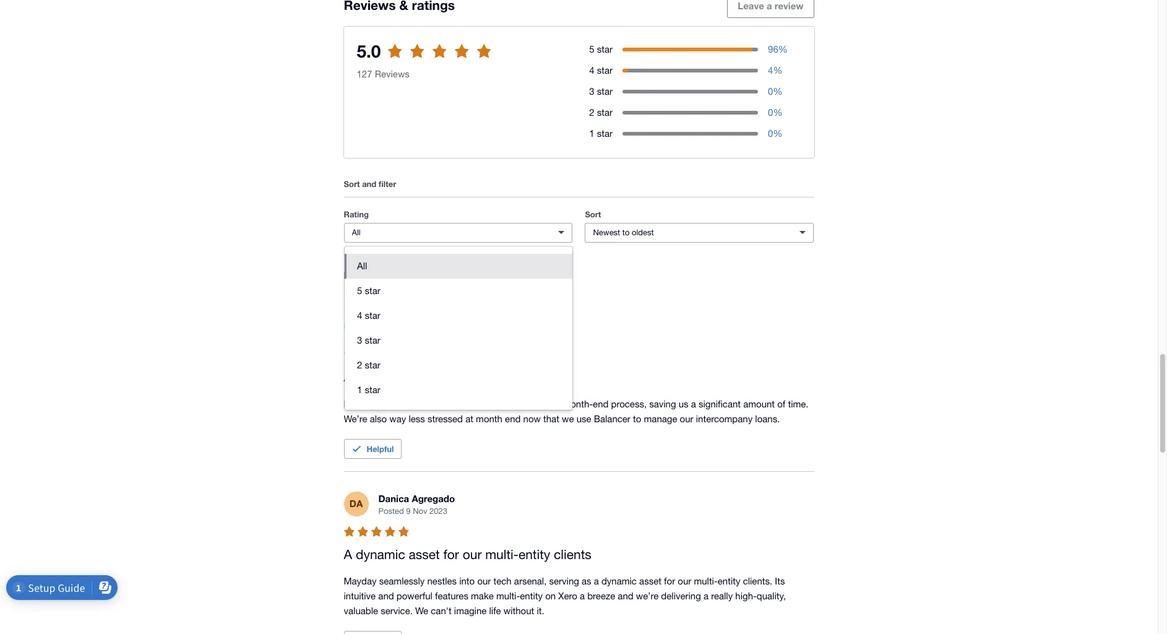 Task type: locate. For each thing, give the bounding box(es) containing it.
0 vertical spatial mayday
[[344, 399, 377, 409]]

0 vertical spatial all
[[352, 228, 361, 237]]

96 %
[[768, 44, 788, 54]]

multi-
[[486, 547, 519, 562], [694, 576, 718, 587], [497, 591, 520, 602]]

asset up nestles
[[409, 547, 440, 562]]

and left the we're
[[618, 591, 634, 602]]

0 horizontal spatial 5
[[357, 285, 362, 296]]

3
[[590, 86, 595, 96], [357, 335, 362, 345]]

tech
[[494, 576, 512, 587]]

all left recent
[[357, 261, 367, 271]]

to inside mayday is a vital tool. it dramatically streamlines our month-end process, saving us a significant amount of time. we're also way less stressed at month end now that we use balancer to manage our intercompany loans.
[[633, 414, 642, 424]]

we
[[562, 414, 574, 424]]

mayday up we're
[[344, 399, 377, 409]]

1 vertical spatial 2
[[357, 360, 362, 370]]

0 vertical spatial 3
[[590, 86, 595, 96]]

and up service.
[[379, 591, 394, 602]]

1 vertical spatial 1
[[357, 384, 362, 395]]

a right as
[[594, 576, 599, 587]]

to down "process,"
[[633, 414, 642, 424]]

2 horizontal spatial 4
[[768, 65, 774, 75]]

0 vertical spatial 2 star
[[590, 107, 613, 118]]

0 horizontal spatial 5 star
[[357, 285, 381, 296]]

3 star button
[[345, 328, 573, 353]]

1 horizontal spatial end
[[593, 399, 609, 409]]

0 horizontal spatial dynamic
[[356, 547, 405, 562]]

a up we're
[[344, 369, 352, 384]]

newest to oldest button
[[585, 223, 814, 243]]

list box
[[345, 246, 573, 410]]

mayday up intuitive
[[344, 576, 377, 587]]

1 horizontal spatial 5
[[590, 44, 595, 54]]

1 star button
[[345, 378, 573, 402]]

3 inside button
[[357, 335, 362, 345]]

is
[[379, 399, 386, 409]]

% for 1 star
[[774, 128, 783, 139]]

0 % for 2 star
[[768, 107, 783, 118]]

asset up the we're
[[640, 576, 662, 587]]

%
[[779, 44, 788, 54], [774, 65, 783, 75], [774, 86, 783, 96], [774, 107, 783, 118], [774, 128, 783, 139]]

multi- up really
[[694, 576, 718, 587]]

1 a from the top
[[344, 369, 352, 384]]

0 vertical spatial 1 star
[[590, 128, 613, 139]]

dynamic up seamlessly
[[356, 547, 405, 562]]

2 star
[[590, 107, 613, 118], [357, 360, 381, 370]]

1 vertical spatial entity
[[718, 576, 741, 587]]

4
[[590, 65, 595, 75], [768, 65, 774, 75], [357, 310, 362, 321]]

2 mayday from the top
[[344, 576, 377, 587]]

4 star
[[590, 65, 613, 75], [357, 310, 381, 321]]

0 vertical spatial 5 star
[[590, 44, 613, 54]]

1 vertical spatial 1 star
[[357, 384, 381, 395]]

posted inside florah umukundwa posted
[[379, 329, 404, 339]]

group
[[345, 246, 573, 410]]

a inside button
[[767, 0, 773, 11]]

4 %
[[768, 65, 783, 75]]

0 vertical spatial posted
[[379, 329, 404, 339]]

0 horizontal spatial 1
[[357, 384, 362, 395]]

1 star inside button
[[357, 384, 381, 395]]

3 0 from the top
[[768, 128, 774, 139]]

1 posted from the top
[[379, 329, 404, 339]]

0 horizontal spatial 2 star
[[357, 360, 381, 370]]

all
[[352, 228, 361, 237], [357, 261, 367, 271]]

1 vertical spatial for
[[664, 576, 676, 587]]

1 vertical spatial all
[[357, 261, 367, 271]]

0 horizontal spatial 1 star
[[357, 384, 381, 395]]

danica
[[379, 493, 409, 504]]

0 vertical spatial sort
[[344, 179, 360, 189]]

0 vertical spatial 2
[[590, 107, 595, 118]]

2 horizontal spatial to
[[633, 414, 642, 424]]

multi- up tech
[[486, 547, 519, 562]]

skip
[[374, 53, 394, 64]]

entity up really
[[718, 576, 741, 587]]

clients
[[554, 547, 592, 562]]

1 vertical spatial posted
[[379, 507, 404, 516]]

2 vertical spatial 0
[[768, 128, 774, 139]]

1
[[590, 128, 595, 139], [357, 384, 362, 395]]

0 for 3 star
[[768, 86, 774, 96]]

2 posted from the top
[[379, 507, 404, 516]]

skip to reviews list
[[374, 53, 457, 64]]

1 horizontal spatial asset
[[640, 576, 662, 587]]

0 vertical spatial 1
[[590, 128, 595, 139]]

to left oldest
[[623, 228, 630, 237]]

features
[[435, 591, 469, 602]]

month-
[[563, 399, 593, 409]]

0 vertical spatial asset
[[409, 547, 440, 562]]

0 vertical spatial 4 star
[[590, 65, 613, 75]]

0 vertical spatial multi-
[[486, 547, 519, 562]]

5 star button
[[345, 279, 573, 303]]

entity down arsenal,
[[520, 591, 543, 602]]

streamlines
[[497, 399, 544, 409]]

1 vertical spatial 0
[[768, 107, 774, 118]]

way
[[390, 414, 406, 424]]

our up that
[[547, 399, 561, 409]]

of
[[778, 399, 786, 409]]

all inside all button
[[357, 261, 367, 271]]

1 vertical spatial 0 %
[[768, 107, 783, 118]]

2 a from the top
[[344, 547, 352, 562]]

reviews left 'list'
[[408, 53, 442, 64]]

dramatically
[[444, 399, 495, 409]]

2 0 % from the top
[[768, 107, 783, 118]]

our up the delivering
[[678, 576, 692, 587]]

1 horizontal spatial for
[[664, 576, 676, 587]]

1 vertical spatial 3
[[357, 335, 362, 345]]

balancer
[[594, 414, 631, 424]]

umukundwa
[[409, 315, 465, 327]]

1 horizontal spatial 3 star
[[590, 86, 613, 96]]

a right us
[[692, 399, 697, 409]]

newest to oldest
[[593, 228, 654, 237]]

1 vertical spatial 3 star
[[357, 335, 381, 345]]

list
[[444, 53, 457, 64]]

make
[[471, 591, 494, 602]]

0 horizontal spatial 2
[[357, 360, 362, 370]]

mayday
[[344, 399, 377, 409], [344, 576, 377, 587]]

2 inside button
[[357, 360, 362, 370]]

2 star inside button
[[357, 360, 381, 370]]

0 horizontal spatial 3 star
[[357, 335, 381, 345]]

9
[[406, 507, 411, 516]]

all down rating
[[352, 228, 361, 237]]

2 vertical spatial to
[[633, 414, 642, 424]]

star
[[597, 44, 613, 54], [597, 65, 613, 75], [597, 86, 613, 96], [597, 107, 613, 118], [597, 128, 613, 139], [365, 285, 381, 296], [365, 310, 381, 321], [365, 335, 381, 345], [365, 360, 381, 370], [365, 384, 381, 395]]

2 horizontal spatial and
[[618, 591, 634, 602]]

sort up rating
[[344, 179, 360, 189]]

intuitive
[[344, 591, 376, 602]]

0 vertical spatial a
[[344, 369, 352, 384]]

1 horizontal spatial 3
[[590, 86, 595, 96]]

all button
[[345, 254, 573, 279]]

xero
[[559, 591, 578, 602]]

1 horizontal spatial 1
[[590, 128, 595, 139]]

mayday for vital
[[344, 399, 377, 409]]

2 0 from the top
[[768, 107, 774, 118]]

our up "into"
[[463, 547, 482, 562]]

1 vertical spatial a
[[344, 547, 352, 562]]

1 horizontal spatial 4 star
[[590, 65, 613, 75]]

group containing all
[[345, 246, 573, 410]]

1 vertical spatial 5 star
[[357, 285, 381, 296]]

1 vertical spatial dynamic
[[602, 576, 637, 587]]

to right skip
[[396, 53, 405, 64]]

to for skip
[[396, 53, 405, 64]]

0 vertical spatial to
[[396, 53, 405, 64]]

to
[[396, 53, 405, 64], [623, 228, 630, 237], [633, 414, 642, 424]]

for up nestles
[[444, 547, 459, 562]]

0 vertical spatial end
[[593, 399, 609, 409]]

us
[[679, 399, 689, 409]]

0 for 1 star
[[768, 128, 774, 139]]

vital up way
[[396, 399, 413, 409]]

4 inside 4 star button
[[357, 310, 362, 321]]

0 vertical spatial vital
[[356, 369, 379, 384]]

reviews right recent
[[407, 269, 446, 282]]

0 vertical spatial dynamic
[[356, 547, 405, 562]]

1 0 from the top
[[768, 86, 774, 96]]

1 horizontal spatial dynamic
[[602, 576, 637, 587]]

powerful
[[397, 591, 433, 602]]

danica agregado posted 9 nov 2023
[[379, 493, 455, 516]]

mayday inside mayday is a vital tool. it dramatically streamlines our month-end process, saving us a significant amount of time. we're also way less stressed at month end now that we use balancer to manage our intercompany loans.
[[344, 399, 377, 409]]

sort
[[344, 179, 360, 189], [585, 209, 602, 219]]

without
[[504, 606, 535, 616]]

dynamic up breeze
[[602, 576, 637, 587]]

a right leave at the right top of page
[[767, 0, 773, 11]]

entity up arsenal,
[[519, 547, 551, 562]]

recent
[[372, 269, 404, 282]]

1 vertical spatial sort
[[585, 209, 602, 219]]

florah
[[379, 315, 407, 327]]

1 inside button
[[357, 384, 362, 395]]

and left filter
[[362, 179, 377, 189]]

saving
[[650, 399, 677, 409]]

1 horizontal spatial vital
[[396, 399, 413, 409]]

2 vertical spatial 0 %
[[768, 128, 783, 139]]

0 vertical spatial 0
[[768, 86, 774, 96]]

1 star
[[590, 128, 613, 139], [357, 384, 381, 395]]

3 0 % from the top
[[768, 128, 783, 139]]

5
[[590, 44, 595, 54], [357, 285, 362, 296]]

5 star inside button
[[357, 285, 381, 296]]

to inside popup button
[[623, 228, 630, 237]]

1 mayday from the top
[[344, 399, 377, 409]]

our up make
[[478, 576, 491, 587]]

dynamic
[[356, 547, 405, 562], [602, 576, 637, 587]]

1 horizontal spatial 1 star
[[590, 128, 613, 139]]

posted down danica
[[379, 507, 404, 516]]

0 vertical spatial 0 %
[[768, 86, 783, 96]]

1 vertical spatial mayday
[[344, 576, 377, 587]]

multi- down tech
[[497, 591, 520, 602]]

1 vertical spatial to
[[623, 228, 630, 237]]

posted down florah
[[379, 329, 404, 339]]

1 vertical spatial 2 star
[[357, 360, 381, 370]]

end up balancer
[[593, 399, 609, 409]]

a up intuitive
[[344, 547, 352, 562]]

0 horizontal spatial to
[[396, 53, 405, 64]]

vital inside mayday is a vital tool. it dramatically streamlines our month-end process, saving us a significant amount of time. we're also way less stressed at month end now that we use balancer to manage our intercompany loans.
[[396, 399, 413, 409]]

0 horizontal spatial vital
[[356, 369, 379, 384]]

for up the delivering
[[664, 576, 676, 587]]

tool
[[383, 369, 405, 384]]

clients.
[[743, 576, 773, 587]]

all inside all popup button
[[352, 228, 361, 237]]

0 vertical spatial for
[[444, 547, 459, 562]]

filter
[[379, 179, 396, 189]]

2
[[590, 107, 595, 118], [357, 360, 362, 370]]

sort for sort
[[585, 209, 602, 219]]

1 vertical spatial 5
[[357, 285, 362, 296]]

a
[[344, 369, 352, 384], [344, 547, 352, 562]]

fu
[[350, 321, 363, 332]]

da
[[350, 498, 363, 509]]

0 vertical spatial reviews
[[408, 53, 442, 64]]

posted inside danica agregado posted 9 nov 2023
[[379, 507, 404, 516]]

0 horizontal spatial for
[[444, 547, 459, 562]]

0 horizontal spatial sort
[[344, 179, 360, 189]]

1 horizontal spatial 4
[[590, 65, 595, 75]]

1 vertical spatial 4 star
[[357, 310, 381, 321]]

sort up the newest
[[585, 209, 602, 219]]

mayday inside mayday seamlessly nestles into our tech arsenal, serving as a dynamic asset for our multi-entity clients. its intuitive and powerful features make multi-entity on xero a breeze and we're delivering a really high-quality, valuable service. we can't imagine life without it.
[[344, 576, 377, 587]]

1 vertical spatial asset
[[640, 576, 662, 587]]

1 vertical spatial vital
[[396, 399, 413, 409]]

posted
[[379, 329, 404, 339], [379, 507, 404, 516]]

1 vertical spatial end
[[505, 414, 521, 424]]

0 horizontal spatial 3
[[357, 335, 362, 345]]

time.
[[789, 399, 809, 409]]

0 horizontal spatial 4 star
[[357, 310, 381, 321]]

end down the streamlines
[[505, 414, 521, 424]]

vital left tool
[[356, 369, 379, 384]]

0 horizontal spatial 4
[[357, 310, 362, 321]]

our
[[547, 399, 561, 409], [680, 414, 694, 424], [463, 547, 482, 562], [478, 576, 491, 587], [678, 576, 692, 587]]

list box containing all
[[345, 246, 573, 410]]

1 vertical spatial reviews
[[407, 269, 446, 282]]

at
[[466, 414, 474, 424]]

agregado
[[412, 493, 455, 504]]

1 horizontal spatial to
[[623, 228, 630, 237]]

1 horizontal spatial sort
[[585, 209, 602, 219]]

1 0 % from the top
[[768, 86, 783, 96]]



Task type: vqa. For each thing, say whether or not it's contained in the screenshot.
Countries Australia, Canada, Global, Hong Kong, Indonesia, Ireland, Malaysia, New Zealand, Philippines, Singapore, South Africa, United Kingdom, United States
no



Task type: describe. For each thing, give the bounding box(es) containing it.
4 star inside button
[[357, 310, 381, 321]]

star inside button
[[365, 384, 381, 395]]

can't
[[431, 606, 452, 616]]

1 horizontal spatial 2 star
[[590, 107, 613, 118]]

a for a dynamic asset for our multi-entity clients
[[344, 547, 352, 562]]

0 % for 3 star
[[768, 86, 783, 96]]

serving
[[550, 576, 579, 587]]

2023
[[430, 507, 448, 516]]

leave a review
[[738, 0, 804, 11]]

a right xero at the left of page
[[580, 591, 585, 602]]

its
[[775, 576, 785, 587]]

it
[[436, 399, 442, 409]]

a for a vital tool
[[344, 369, 352, 384]]

2 star button
[[345, 353, 573, 378]]

it.
[[537, 606, 545, 616]]

helpful button
[[344, 439, 402, 459]]

0 % for 1 star
[[768, 128, 783, 139]]

reviews
[[375, 69, 410, 79]]

month
[[476, 414, 503, 424]]

4 star button
[[345, 303, 573, 328]]

life
[[490, 606, 501, 616]]

rating
[[344, 209, 369, 219]]

breeze
[[588, 591, 616, 602]]

florah umukundwa posted
[[379, 315, 465, 339]]

significant
[[699, 399, 741, 409]]

we're
[[344, 414, 368, 424]]

sort for sort and filter
[[344, 179, 360, 189]]

amount
[[744, 399, 775, 409]]

0 vertical spatial entity
[[519, 547, 551, 562]]

leave a review button
[[728, 0, 815, 18]]

skip to reviews list link
[[364, 46, 468, 71]]

really
[[712, 591, 733, 602]]

we're
[[636, 591, 659, 602]]

less
[[409, 414, 425, 424]]

high-
[[736, 591, 757, 602]]

2 vertical spatial multi-
[[497, 591, 520, 602]]

reviews for recent
[[407, 269, 446, 282]]

to for newest
[[623, 228, 630, 237]]

posted for dynamic
[[379, 507, 404, 516]]

oldest
[[632, 228, 654, 237]]

valuable
[[344, 606, 378, 616]]

most
[[344, 269, 369, 282]]

mayday for dynamic
[[344, 576, 377, 587]]

0 for 2 star
[[768, 107, 774, 118]]

% for 3 star
[[774, 86, 783, 96]]

asset inside mayday seamlessly nestles into our tech arsenal, serving as a dynamic asset for our multi-entity clients. its intuitive and powerful features make multi-entity on xero a breeze and we're delivering a really high-quality, valuable service. we can't imagine life without it.
[[640, 576, 662, 587]]

service.
[[381, 606, 413, 616]]

2 vertical spatial entity
[[520, 591, 543, 602]]

1 horizontal spatial 2
[[590, 107, 595, 118]]

dynamic inside mayday seamlessly nestles into our tech arsenal, serving as a dynamic asset for our multi-entity clients. its intuitive and powerful features make multi-entity on xero a breeze and we're delivering a really high-quality, valuable service. we can't imagine life without it.
[[602, 576, 637, 587]]

reviews for to
[[408, 53, 442, 64]]

as
[[582, 576, 592, 587]]

0 vertical spatial 3 star
[[590, 86, 613, 96]]

127 reviews
[[357, 69, 410, 79]]

our down us
[[680, 414, 694, 424]]

% for 2 star
[[774, 107, 783, 118]]

manage
[[644, 414, 678, 424]]

tool.
[[416, 399, 434, 409]]

5 inside button
[[357, 285, 362, 296]]

for inside mayday seamlessly nestles into our tech arsenal, serving as a dynamic asset for our multi-entity clients. its intuitive and powerful features make multi-entity on xero a breeze and we're delivering a really high-quality, valuable service. we can't imagine life without it.
[[664, 576, 676, 587]]

% for 4 star
[[774, 65, 783, 75]]

arsenal,
[[514, 576, 547, 587]]

leave
[[738, 0, 765, 11]]

sort and filter
[[344, 179, 396, 189]]

all button
[[344, 223, 573, 243]]

star inside button
[[365, 360, 381, 370]]

loans.
[[756, 414, 780, 424]]

posted for vital
[[379, 329, 404, 339]]

also
[[370, 414, 387, 424]]

0 vertical spatial 5
[[590, 44, 595, 54]]

into
[[460, 576, 475, 587]]

0 horizontal spatial asset
[[409, 547, 440, 562]]

a vital tool
[[344, 369, 405, 384]]

1 horizontal spatial and
[[379, 591, 394, 602]]

a right is
[[389, 399, 394, 409]]

1 horizontal spatial 5 star
[[590, 44, 613, 54]]

0 horizontal spatial end
[[505, 414, 521, 424]]

3 star inside button
[[357, 335, 381, 345]]

5.0
[[357, 41, 381, 61]]

newest
[[593, 228, 621, 237]]

now
[[524, 414, 541, 424]]

helpful
[[367, 444, 394, 454]]

delivering
[[662, 591, 701, 602]]

intercompany
[[696, 414, 753, 424]]

127
[[357, 69, 372, 79]]

a left really
[[704, 591, 709, 602]]

% for 5 star
[[779, 44, 788, 54]]

that
[[544, 414, 560, 424]]

imagine
[[454, 606, 487, 616]]

all for all popup button
[[352, 228, 361, 237]]

we
[[416, 606, 429, 616]]

quality,
[[757, 591, 786, 602]]

on
[[546, 591, 556, 602]]

use
[[577, 414, 592, 424]]

review
[[775, 0, 804, 11]]

nov
[[413, 507, 428, 516]]

96
[[768, 44, 779, 54]]

process,
[[612, 399, 647, 409]]

a dynamic asset for our multi-entity clients
[[344, 547, 592, 562]]

most recent reviews
[[344, 269, 446, 282]]

1 vertical spatial multi-
[[694, 576, 718, 587]]

stressed
[[428, 414, 463, 424]]

mayday seamlessly nestles into our tech arsenal, serving as a dynamic asset for our multi-entity clients. its intuitive and powerful features make multi-entity on xero a breeze and we're delivering a really high-quality, valuable service. we can't imagine life without it.
[[344, 576, 789, 616]]

0 horizontal spatial and
[[362, 179, 377, 189]]

all for all button
[[357, 261, 367, 271]]



